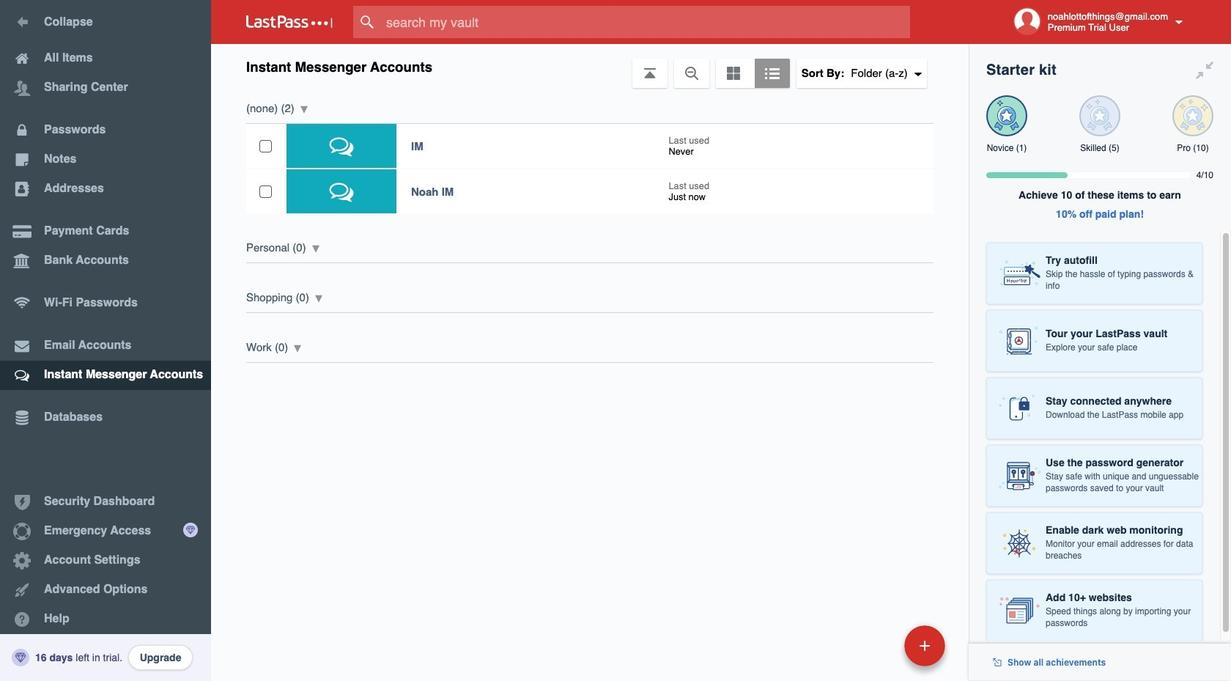 Task type: describe. For each thing, give the bounding box(es) containing it.
lastpass image
[[246, 15, 333, 29]]

main navigation navigation
[[0, 0, 211, 681]]

Search search field
[[353, 6, 939, 38]]



Task type: locate. For each thing, give the bounding box(es) containing it.
search my vault text field
[[353, 6, 939, 38]]

new item element
[[804, 625, 951, 666]]

new item navigation
[[804, 621, 955, 681]]

vault options navigation
[[211, 44, 969, 88]]



